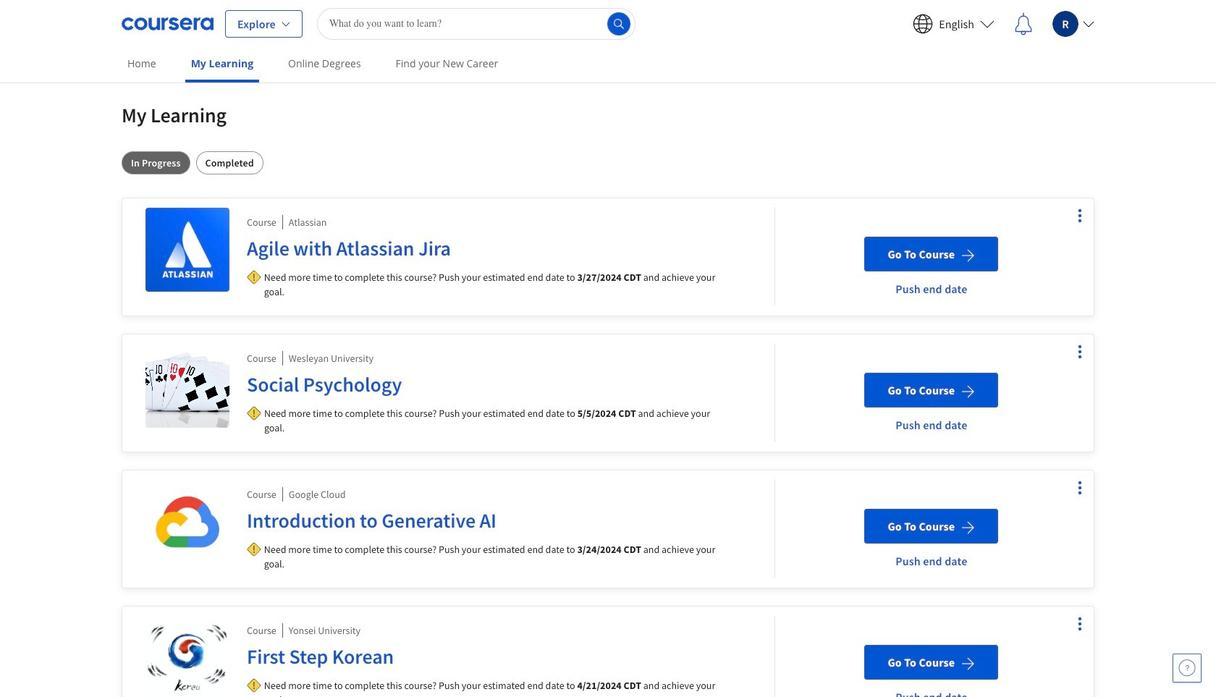 Task type: describe. For each thing, give the bounding box(es) containing it.
more option for social psychology image
[[1070, 342, 1090, 362]]

agile with atlassian jira image
[[146, 208, 230, 292]]

more option for introduction to generative ai image
[[1070, 478, 1090, 498]]

first step korean image
[[146, 616, 230, 697]]

help center image
[[1179, 660, 1196, 677]]



Task type: vqa. For each thing, say whether or not it's contained in the screenshot.
First Step Korean "image"
yes



Task type: locate. For each thing, give the bounding box(es) containing it.
more option for agile with atlassian jira image
[[1070, 206, 1090, 226]]

coursera image
[[122, 12, 214, 35]]

introduction to generative ai image
[[146, 480, 230, 564]]

more option for first step korean image
[[1070, 614, 1090, 634]]

What do you want to learn? text field
[[317, 8, 636, 39]]

None search field
[[317, 8, 636, 39]]

tab list
[[122, 151, 1095, 174]]

social psychology image
[[146, 344, 230, 428]]



